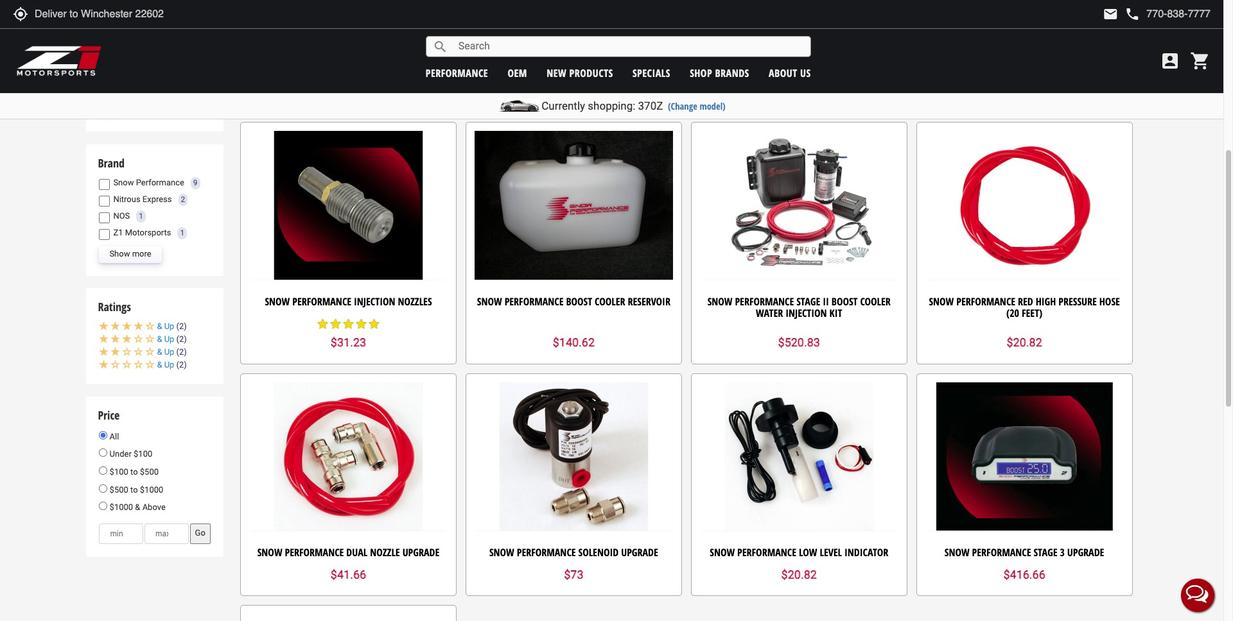 Task type: locate. For each thing, give the bounding box(es) containing it.
snow performance red high pressure hose (20 feet)
[[929, 295, 1120, 320]]

0 horizontal spatial $1000
[[110, 503, 133, 513]]

1 up z1 motorsports
[[139, 212, 143, 221]]

performance up nitrous express
[[136, 178, 184, 187]]

1 horizontal spatial nozzle
[[532, 55, 562, 69]]

1 horizontal spatial upgrade
[[621, 546, 658, 560]]

show more button
[[99, 6, 162, 23], [99, 246, 162, 263]]

0 vertical spatial show more
[[109, 9, 151, 18]]

$520.83
[[778, 336, 820, 350]]

performance for snow performance stage ii boost cooler water injection kit
[[735, 295, 794, 309]]

$20.82
[[1007, 336, 1042, 350], [781, 568, 817, 582]]

0 horizontal spatial stage
[[797, 295, 820, 309]]

stage
[[797, 295, 820, 309], [1034, 546, 1057, 560]]

2 to from the top
[[130, 485, 138, 495]]

None checkbox
[[99, 212, 110, 223], [99, 229, 110, 240], [99, 212, 110, 223], [99, 229, 110, 240]]

cooler right the ii
[[860, 295, 891, 309]]

star
[[316, 318, 329, 330], [329, 318, 342, 330], [342, 318, 355, 330], [355, 318, 368, 330], [368, 318, 381, 330]]

kit right /
[[602, 55, 615, 69]]

nos nitrous oxide injection system
[[720, 44, 878, 58]]

1 vertical spatial kit
[[830, 306, 842, 320]]

0 vertical spatial to
[[130, 468, 138, 477]]

boost inside snow performance stage ii boost cooler water injection kit
[[832, 295, 858, 309]]

performance up $520.83
[[735, 295, 794, 309]]

$20.82 for red
[[1007, 336, 1042, 350]]

0 horizontal spatial kit
[[602, 55, 615, 69]]

nos up z1
[[113, 211, 130, 221]]

snow for snow performance injection nozzles
[[265, 295, 290, 309]]

2 & up 2 from the top
[[157, 335, 184, 344]]

high
[[1036, 295, 1056, 309]]

z1
[[113, 228, 123, 238]]

to down $100 to $500
[[130, 485, 138, 495]]

products
[[569, 66, 613, 80]]

0 vertical spatial 1
[[139, 212, 143, 221]]

2 star from the left
[[329, 318, 342, 330]]

None radio
[[99, 432, 108, 440], [99, 449, 108, 458], [99, 467, 108, 475], [99, 502, 108, 511], [99, 432, 108, 440], [99, 449, 108, 458], [99, 467, 108, 475], [99, 502, 108, 511]]

mail link
[[1103, 6, 1118, 22]]

price
[[98, 408, 120, 423]]

shop brands
[[690, 66, 749, 80]]

1 more from the top
[[132, 9, 151, 18]]

shop
[[690, 66, 712, 80]]

stage left the ii
[[797, 295, 820, 309]]

mail
[[1103, 6, 1118, 22]]

1 horizontal spatial cooler
[[860, 295, 891, 309]]

show
[[109, 9, 130, 18], [109, 249, 130, 259]]

snow performance boost cooler reservoir
[[477, 295, 670, 309]]

nos for nos
[[113, 211, 130, 221]]

0 horizontal spatial cooler
[[595, 295, 625, 309]]

snow inside snow performance red high pressure hose (20 feet)
[[929, 295, 954, 309]]

z1 motorsports
[[113, 228, 171, 238]]

performance inside snow performance stage ii boost cooler water injection kit
[[735, 295, 794, 309]]

3 upgrade from the left
[[1067, 546, 1104, 560]]

more
[[132, 9, 151, 18], [132, 249, 151, 259]]

dual up $41.66
[[346, 546, 368, 560]]

dual
[[637, 44, 658, 58], [346, 546, 368, 560]]

show more
[[109, 9, 151, 18], [109, 249, 151, 259]]

kit right the ii
[[830, 306, 842, 320]]

snow for snow performance boost cooler reservoir
[[477, 295, 502, 309]]

0 vertical spatial more
[[132, 9, 151, 18]]

kit for boost
[[830, 306, 842, 320]]

1 horizontal spatial boost
[[832, 295, 858, 309]]

my_location
[[13, 6, 28, 22]]

$500
[[140, 468, 159, 477], [110, 485, 128, 495]]

1 vertical spatial express
[[142, 194, 172, 204]]

cooler
[[595, 295, 625, 309], [860, 295, 891, 309]]

z1 motorsports logo image
[[16, 45, 102, 77]]

new products
[[547, 66, 613, 80]]

stage left 3
[[1034, 546, 1057, 560]]

0 horizontal spatial nos
[[113, 211, 130, 221]]

1 vertical spatial more
[[132, 249, 151, 259]]

1 vertical spatial to
[[130, 485, 138, 495]]

reservoir
[[628, 295, 670, 309]]

stage inside snow performance stage ii boost cooler water injection kit
[[797, 295, 820, 309]]

performance link
[[426, 66, 488, 80]]

shopping_cart
[[1190, 51, 1211, 71]]

2 more from the top
[[132, 249, 151, 259]]

2 up from the top
[[164, 335, 174, 344]]

oem
[[508, 66, 527, 80]]

performance for snow performance solenoid upgrade
[[517, 546, 576, 560]]

0 horizontal spatial $100
[[110, 468, 128, 477]]

1 for z1 motorsports
[[180, 228, 184, 237]]

1 vertical spatial dual
[[346, 546, 368, 560]]

$500 down $100 to $500
[[110, 485, 128, 495]]

1 horizontal spatial dual
[[637, 44, 658, 58]]

0 vertical spatial kit
[[602, 55, 615, 69]]

1 show more button from the top
[[99, 6, 162, 23]]

$140.62
[[553, 336, 595, 350]]

$1000
[[140, 485, 163, 495], [110, 503, 133, 513]]

search
[[433, 39, 448, 54]]

up
[[164, 322, 174, 331], [164, 335, 174, 344], [164, 347, 174, 357], [164, 360, 174, 370]]

dual up specials link
[[637, 44, 658, 58]]

0 horizontal spatial $20.82
[[781, 568, 817, 582]]

1 horizontal spatial 1
[[180, 228, 184, 237]]

performance left red
[[956, 295, 1015, 309]]

account_box
[[1160, 51, 1180, 71]]

express for nitrous express
[[142, 194, 172, 204]]

0 vertical spatial express
[[527, 44, 559, 58]]

&
[[157, 322, 162, 331], [157, 335, 162, 344], [157, 347, 162, 357], [157, 360, 162, 370], [135, 503, 140, 513]]

1 vertical spatial show more button
[[99, 246, 162, 263]]

snow for snow performance red high pressure hose (20 feet)
[[929, 295, 954, 309]]

$41.66
[[331, 568, 366, 582]]

performance up $73
[[517, 546, 576, 560]]

3 & up 2 from the top
[[157, 347, 184, 357]]

None radio
[[99, 485, 108, 493]]

to
[[130, 468, 138, 477], [130, 485, 138, 495]]

oem link
[[508, 66, 527, 80]]

snow for snow performance low level indicator
[[710, 546, 735, 560]]

infiniti
[[601, 44, 635, 58]]

express for nitrous express nissan / infiniti dual nozzle nitrous kit
[[527, 44, 559, 58]]

nozzle
[[532, 55, 562, 69], [370, 546, 400, 560]]

0 vertical spatial $500
[[140, 468, 159, 477]]

0 horizontal spatial nozzle
[[370, 546, 400, 560]]

snow performance dual nozzle upgrade
[[257, 546, 439, 560]]

2 cooler from the left
[[860, 295, 891, 309]]

0 vertical spatial dual
[[637, 44, 658, 58]]

performance for snow performance red high pressure hose (20 feet)
[[956, 295, 1015, 309]]

kit
[[602, 55, 615, 69], [830, 306, 842, 320]]

express down snow performance
[[142, 194, 172, 204]]

0 horizontal spatial dual
[[346, 546, 368, 560]]

1 vertical spatial $100
[[110, 468, 128, 477]]

express inside nitrous express nissan / infiniti dual nozzle nitrous kit
[[527, 44, 559, 58]]

$100 down under in the left of the page
[[110, 468, 128, 477]]

nos up the brands
[[720, 44, 737, 58]]

performance up $41.66
[[285, 546, 344, 560]]

phone link
[[1125, 6, 1211, 22]]

1
[[139, 212, 143, 221], [180, 228, 184, 237]]

upgrade
[[402, 546, 439, 560], [621, 546, 658, 560], [1067, 546, 1104, 560]]

$1000 up 'above'
[[140, 485, 163, 495]]

$1000 down $500 to $1000
[[110, 503, 133, 513]]

boost up $140.62
[[566, 295, 592, 309]]

1 right motorsports at top left
[[180, 228, 184, 237]]

1 show more from the top
[[109, 9, 151, 18]]

snow inside snow performance stage ii boost cooler water injection kit
[[708, 295, 732, 309]]

1 vertical spatial show
[[109, 249, 130, 259]]

0 horizontal spatial express
[[142, 194, 172, 204]]

level
[[820, 546, 842, 560]]

boost
[[566, 295, 592, 309], [832, 295, 858, 309]]

1 to from the top
[[130, 468, 138, 477]]

0 vertical spatial $20.82
[[1007, 336, 1042, 350]]

hose
[[1099, 295, 1120, 309]]

kit for infiniti
[[602, 55, 615, 69]]

snow performance
[[113, 178, 184, 187]]

1 vertical spatial nos
[[113, 211, 130, 221]]

express
[[527, 44, 559, 58], [142, 194, 172, 204]]

injection up $520.83
[[786, 306, 827, 320]]

0 vertical spatial $1000
[[140, 485, 163, 495]]

performance
[[136, 178, 184, 187], [292, 295, 351, 309], [505, 295, 564, 309], [735, 295, 794, 309], [956, 295, 1015, 309], [285, 546, 344, 560], [517, 546, 576, 560], [737, 546, 796, 560], [972, 546, 1031, 560]]

1 horizontal spatial nos
[[720, 44, 737, 58]]

$416.66
[[1003, 568, 1045, 582]]

stage for 3
[[1034, 546, 1057, 560]]

1 vertical spatial $20.82
[[781, 568, 817, 582]]

0 vertical spatial nos
[[720, 44, 737, 58]]

1 vertical spatial 1
[[180, 228, 184, 237]]

about us
[[769, 66, 811, 80]]

1 horizontal spatial express
[[527, 44, 559, 58]]

performance inside snow performance red high pressure hose (20 feet)
[[956, 295, 1015, 309]]

performance left low
[[737, 546, 796, 560]]

1 vertical spatial $500
[[110, 485, 128, 495]]

performance up $416.66
[[972, 546, 1031, 560]]

(20
[[1006, 306, 1019, 320]]

cooler left 'reservoir'
[[595, 295, 625, 309]]

dual inside nitrous express nissan / infiniti dual nozzle nitrous kit
[[637, 44, 658, 58]]

express up new
[[527, 44, 559, 58]]

new
[[547, 66, 567, 80]]

Search search field
[[448, 37, 810, 56]]

boost right the ii
[[832, 295, 858, 309]]

more for 1st show more button from the top
[[132, 9, 151, 18]]

under  $100
[[108, 450, 152, 460]]

1 horizontal spatial kit
[[830, 306, 842, 320]]

1 up from the top
[[164, 322, 174, 331]]

$73
[[564, 568, 584, 582]]

0 vertical spatial show more button
[[99, 6, 162, 23]]

shop brands link
[[690, 66, 749, 80]]

above
[[142, 503, 166, 513]]

nos
[[720, 44, 737, 58], [113, 211, 130, 221]]

$20.82 down the feet)
[[1007, 336, 1042, 350]]

1 horizontal spatial $500
[[140, 468, 159, 477]]

& up 2
[[157, 322, 184, 331], [157, 335, 184, 344], [157, 347, 184, 357], [157, 360, 184, 370]]

0 vertical spatial nozzle
[[532, 55, 562, 69]]

1 horizontal spatial stage
[[1034, 546, 1057, 560]]

0 vertical spatial $100
[[134, 450, 152, 460]]

kit inside snow performance stage ii boost cooler water injection kit
[[830, 306, 842, 320]]

$500 up $500 to $1000
[[140, 468, 159, 477]]

go button
[[190, 524, 211, 544]]

to for $100
[[130, 468, 138, 477]]

1 vertical spatial stage
[[1034, 546, 1057, 560]]

2 boost from the left
[[832, 295, 858, 309]]

ii
[[823, 295, 829, 309]]

kit inside nitrous express nissan / infiniti dual nozzle nitrous kit
[[602, 55, 615, 69]]

$100 up $100 to $500
[[134, 450, 152, 460]]

1 show from the top
[[109, 9, 130, 18]]

1 vertical spatial show more
[[109, 249, 151, 259]]

2 show more from the top
[[109, 249, 151, 259]]

$31.23
[[331, 336, 366, 350]]

2 upgrade from the left
[[621, 546, 658, 560]]

0 horizontal spatial boost
[[566, 295, 592, 309]]

None checkbox
[[99, 179, 110, 190], [99, 196, 110, 207], [99, 179, 110, 190], [99, 196, 110, 207]]

1 horizontal spatial $100
[[134, 450, 152, 460]]

us
[[800, 66, 811, 80]]

$500 to $1000
[[108, 485, 163, 495]]

performance for snow performance dual nozzle upgrade
[[285, 546, 344, 560]]

show more for first show more button from the bottom of the page
[[109, 249, 151, 259]]

1 cooler from the left
[[595, 295, 625, 309]]

$100
[[134, 450, 152, 460], [110, 468, 128, 477]]

$20.82 down snow performance low level indicator
[[781, 568, 817, 582]]

$20.82 for low
[[781, 568, 817, 582]]

1 upgrade from the left
[[402, 546, 439, 560]]

performance up star star star star star $31.23 at the left bottom of page
[[292, 295, 351, 309]]

2 horizontal spatial upgrade
[[1067, 546, 1104, 560]]

performance up $140.62
[[505, 295, 564, 309]]

injection left nozzles
[[354, 295, 395, 309]]

shopping:
[[588, 100, 635, 112]]

0 horizontal spatial 1
[[139, 212, 143, 221]]

cooler inside snow performance stage ii boost cooler water injection kit
[[860, 295, 891, 309]]

1 horizontal spatial $20.82
[[1007, 336, 1042, 350]]

nozzle inside nitrous express nissan / infiniti dual nozzle nitrous kit
[[532, 55, 562, 69]]

0 horizontal spatial upgrade
[[402, 546, 439, 560]]

$69.99
[[331, 85, 366, 98]]

0 vertical spatial show
[[109, 9, 130, 18]]

2
[[181, 195, 185, 204], [179, 322, 184, 331], [179, 335, 184, 344], [179, 347, 184, 357], [179, 360, 184, 370]]

to up $500 to $1000
[[130, 468, 138, 477]]

$49.47
[[1007, 85, 1042, 98]]

0 vertical spatial stage
[[797, 295, 820, 309]]

1 vertical spatial nozzle
[[370, 546, 400, 560]]

nos for nos nitrous oxide injection system
[[720, 44, 737, 58]]



Task type: vqa. For each thing, say whether or not it's contained in the screenshot.


Task type: describe. For each thing, give the bounding box(es) containing it.
about us link
[[769, 66, 811, 80]]

under
[[110, 450, 132, 460]]

snow for snow performance solenoid upgrade
[[489, 546, 514, 560]]

currently
[[542, 100, 585, 112]]

account_box link
[[1157, 51, 1184, 71]]

snow for snow performance stage ii boost cooler water injection kit
[[708, 295, 732, 309]]

specials link
[[633, 66, 670, 80]]

1 for nos
[[139, 212, 143, 221]]

2 show more button from the top
[[99, 246, 162, 263]]

stage for ii
[[797, 295, 820, 309]]

snow performance stage ii boost cooler water injection kit
[[708, 295, 891, 320]]

upgrade for snow performance stage 3 upgrade
[[1067, 546, 1104, 560]]

brands
[[715, 66, 749, 80]]

indicator
[[845, 546, 888, 560]]

solenoid
[[578, 546, 619, 560]]

snow for snow performance dual nozzle upgrade
[[257, 546, 282, 560]]

performance for snow performance
[[136, 178, 184, 187]]

1 horizontal spatial $1000
[[140, 485, 163, 495]]

$1000 & above
[[108, 503, 166, 513]]

1 & up 2 from the top
[[157, 322, 184, 331]]

nitrous express nissan / infiniti dual nozzle nitrous kit
[[489, 44, 658, 69]]

shopping_cart link
[[1187, 51, 1211, 71]]

min number field
[[99, 524, 143, 544]]

3 up from the top
[[164, 347, 174, 357]]

phone
[[1125, 6, 1140, 22]]

370z
[[638, 100, 663, 112]]

upgrade for snow performance dual nozzle upgrade
[[402, 546, 439, 560]]

5 star from the left
[[368, 318, 381, 330]]

snow for snow performance
[[113, 178, 134, 187]]

ratings
[[98, 299, 131, 315]]

4 & up 2 from the top
[[157, 360, 184, 370]]

specials
[[633, 66, 670, 80]]

3
[[1060, 546, 1065, 560]]

performance for snow performance stage 3 upgrade
[[972, 546, 1031, 560]]

snow for snow performance stage 3 upgrade
[[945, 546, 970, 560]]

$1,019.95
[[774, 85, 825, 98]]

nitrous express
[[113, 194, 172, 204]]

snow performance injection nozzles
[[265, 295, 432, 309]]

snow performance low level indicator
[[710, 546, 888, 560]]

nissan
[[562, 44, 592, 58]]

(change
[[668, 100, 697, 112]]

injection up us
[[804, 44, 845, 58]]

brand
[[98, 155, 125, 171]]

max number field
[[144, 524, 189, 544]]

water
[[756, 306, 783, 320]]

mail phone
[[1103, 6, 1140, 22]]

oxide
[[777, 44, 801, 58]]

9
[[193, 178, 198, 187]]

go
[[195, 529, 205, 538]]

snow performance stage 3 upgrade
[[945, 546, 1104, 560]]

more for first show more button from the bottom of the page
[[132, 249, 151, 259]]

red
[[1018, 295, 1033, 309]]

all
[[108, 432, 119, 442]]

injection inside snow performance stage ii boost cooler water injection kit
[[786, 306, 827, 320]]

show more for 1st show more button from the top
[[109, 9, 151, 18]]

feet)
[[1022, 306, 1043, 320]]

1 boost from the left
[[566, 295, 592, 309]]

nozzles
[[398, 295, 432, 309]]

(change model) link
[[668, 100, 726, 112]]

snow performance solenoid upgrade
[[489, 546, 658, 560]]

pressure
[[1059, 295, 1097, 309]]

4 up from the top
[[164, 360, 174, 370]]

system
[[848, 44, 878, 58]]

4 star from the left
[[355, 318, 368, 330]]

performance for snow performance low level indicator
[[737, 546, 796, 560]]

motorsports
[[125, 228, 171, 238]]

2 show from the top
[[109, 249, 130, 259]]

3 star from the left
[[342, 318, 355, 330]]

star star star star star $31.23
[[316, 318, 381, 350]]

model)
[[700, 100, 726, 112]]

1 vertical spatial $1000
[[110, 503, 133, 513]]

new products link
[[547, 66, 613, 80]]

performance for snow performance injection nozzles
[[292, 295, 351, 309]]

1 star from the left
[[316, 318, 329, 330]]

about
[[769, 66, 797, 80]]

low
[[799, 546, 817, 560]]

to for $500
[[130, 485, 138, 495]]

$100 to $500
[[108, 468, 159, 477]]

0 horizontal spatial $500
[[110, 485, 128, 495]]

performance
[[426, 66, 488, 80]]

currently shopping: 370z (change model)
[[542, 100, 726, 112]]

$1,041.67
[[548, 85, 599, 98]]

performance for snow performance boost cooler reservoir
[[505, 295, 564, 309]]

/
[[594, 44, 598, 58]]



